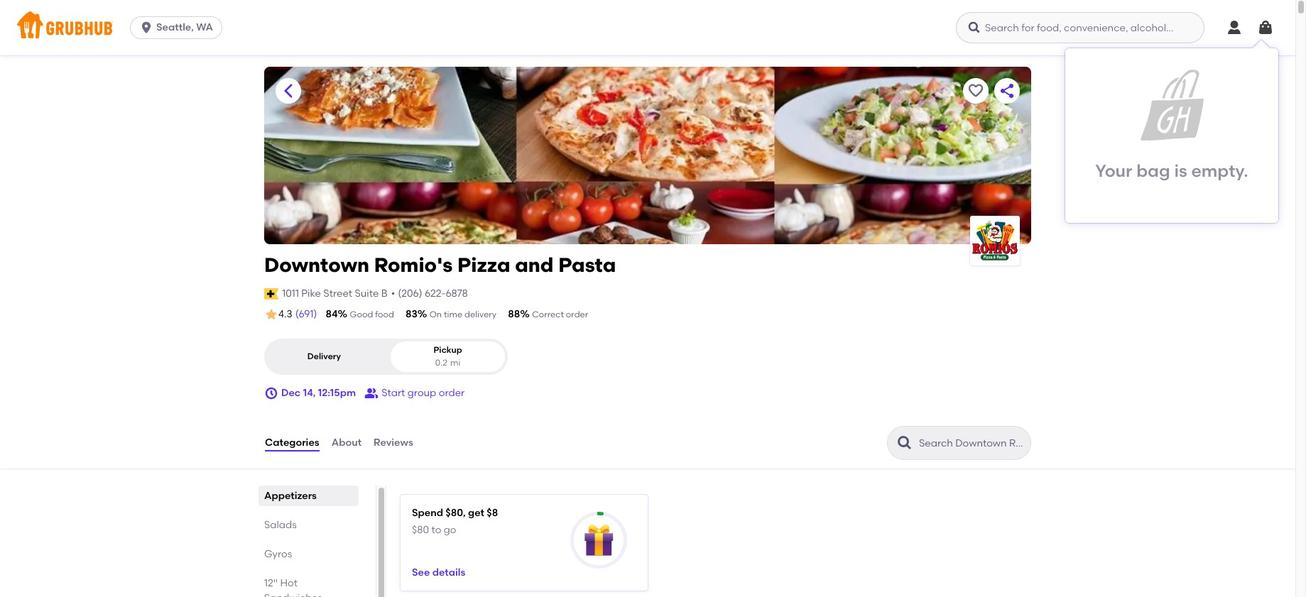 Task type: describe. For each thing, give the bounding box(es) containing it.
pickup
[[434, 345, 462, 355]]

14,
[[303, 387, 316, 399]]

start group order
[[381, 387, 465, 399]]

reviews button
[[373, 418, 414, 469]]

svg image
[[1226, 19, 1243, 36]]

to
[[431, 524, 441, 536]]

caret left icon image
[[280, 82, 297, 99]]

$80
[[412, 524, 429, 536]]

option group containing pickup
[[264, 339, 508, 375]]

88
[[508, 308, 520, 320]]

svg image right svg icon
[[1257, 19, 1274, 36]]

12"
[[264, 577, 278, 590]]

your bag is empty. tooltip
[[1065, 40, 1278, 223]]

time
[[444, 310, 463, 320]]

reward icon image
[[583, 525, 614, 556]]

appetizers
[[264, 490, 317, 502]]

spend $80, get $8 $80 to go
[[412, 507, 498, 536]]

search icon image
[[896, 435, 913, 452]]

save this restaurant image
[[967, 82, 984, 99]]

your
[[1095, 161, 1132, 181]]

correct order
[[532, 310, 588, 320]]

84
[[326, 308, 338, 320]]

downtown romio's pizza and pasta logo image
[[970, 219, 1020, 263]]

correct
[[532, 310, 564, 320]]

seattle, wa button
[[130, 16, 228, 39]]

main navigation navigation
[[0, 0, 1295, 55]]

•
[[391, 287, 395, 299]]

start group order button
[[364, 381, 465, 406]]

0.2
[[435, 358, 447, 368]]

1011 pike street suite b
[[282, 287, 388, 299]]

svg image up the "save this restaurant" button
[[967, 21, 982, 35]]

start
[[381, 387, 405, 399]]

dec
[[281, 387, 301, 399]]

pizza
[[457, 253, 510, 277]]

12" hot sandwiches
[[264, 577, 322, 597]]

1011
[[282, 287, 299, 299]]

food
[[375, 310, 394, 320]]

gyros
[[264, 548, 292, 560]]

12:15pm
[[318, 387, 356, 399]]

6878
[[446, 287, 468, 299]]

$80,
[[446, 507, 466, 519]]

your bag is empty.
[[1095, 161, 1248, 181]]

save this restaurant button
[[963, 78, 989, 104]]

83
[[405, 308, 417, 320]]

• (206) 622-6878
[[391, 287, 468, 299]]

good food
[[350, 310, 394, 320]]

on
[[429, 310, 442, 320]]

svg image inside the dec 14, 12:15pm button
[[264, 386, 278, 401]]

mi
[[450, 358, 460, 368]]

bag
[[1136, 161, 1170, 181]]

1011 pike street suite b button
[[281, 286, 388, 302]]

Search Downtown Romio's Pizza and Pasta search field
[[918, 437, 1026, 450]]



Task type: locate. For each thing, give the bounding box(es) containing it.
group
[[407, 387, 436, 399]]

pickup 0.2 mi
[[434, 345, 462, 368]]

0 horizontal spatial order
[[439, 387, 465, 399]]

Search for food, convenience, alcohol... search field
[[956, 12, 1205, 43]]

sandwiches
[[264, 592, 322, 597]]

get
[[468, 507, 484, 519]]

romio's
[[374, 253, 453, 277]]

is
[[1174, 161, 1187, 181]]

categories
[[265, 437, 319, 449]]

0 vertical spatial order
[[566, 310, 588, 320]]

delivery
[[465, 310, 497, 320]]

suite
[[355, 287, 379, 299]]

wa
[[196, 21, 213, 33]]

spend
[[412, 507, 443, 519]]

about button
[[331, 418, 362, 469]]

option group
[[264, 339, 508, 375]]

pike
[[301, 287, 321, 299]]

details
[[432, 566, 465, 578]]

$8
[[487, 507, 498, 519]]

subscription pass image
[[264, 288, 279, 300]]

(206)
[[398, 287, 422, 299]]

svg image
[[1257, 19, 1274, 36], [139, 21, 153, 35], [967, 21, 982, 35], [264, 386, 278, 401]]

622-
[[425, 287, 446, 299]]

seattle, wa
[[156, 21, 213, 33]]

dec 14, 12:15pm
[[281, 387, 356, 399]]

see details
[[412, 566, 465, 578]]

and
[[515, 253, 554, 277]]

on time delivery
[[429, 310, 497, 320]]

see details button
[[412, 560, 465, 586]]

delivery
[[307, 352, 341, 361]]

about
[[331, 437, 362, 449]]

go
[[444, 524, 456, 536]]

dec 14, 12:15pm button
[[264, 381, 356, 406]]

1 horizontal spatial order
[[566, 310, 588, 320]]

downtown
[[264, 253, 369, 277]]

people icon image
[[364, 386, 379, 401]]

order
[[566, 310, 588, 320], [439, 387, 465, 399]]

salads
[[264, 519, 297, 531]]

pasta
[[558, 253, 616, 277]]

4.3
[[278, 308, 292, 320]]

categories button
[[264, 418, 320, 469]]

good
[[350, 310, 373, 320]]

svg image left dec
[[264, 386, 278, 401]]

1 vertical spatial order
[[439, 387, 465, 399]]

order inside button
[[439, 387, 465, 399]]

see
[[412, 566, 430, 578]]

downtown romio's pizza and pasta
[[264, 253, 616, 277]]

star icon image
[[264, 308, 278, 322]]

street
[[323, 287, 352, 299]]

b
[[381, 287, 388, 299]]

empty.
[[1191, 161, 1248, 181]]

order right correct
[[566, 310, 588, 320]]

hot
[[280, 577, 298, 590]]

svg image inside 'seattle, wa' button
[[139, 21, 153, 35]]

svg image left seattle,
[[139, 21, 153, 35]]

(206) 622-6878 button
[[398, 287, 468, 301]]

order right group
[[439, 387, 465, 399]]

seattle,
[[156, 21, 194, 33]]

reviews
[[374, 437, 413, 449]]

(691)
[[295, 308, 317, 320]]

share icon image
[[999, 82, 1016, 99]]



Task type: vqa. For each thing, say whether or not it's contained in the screenshot.
COTTONDALE
no



